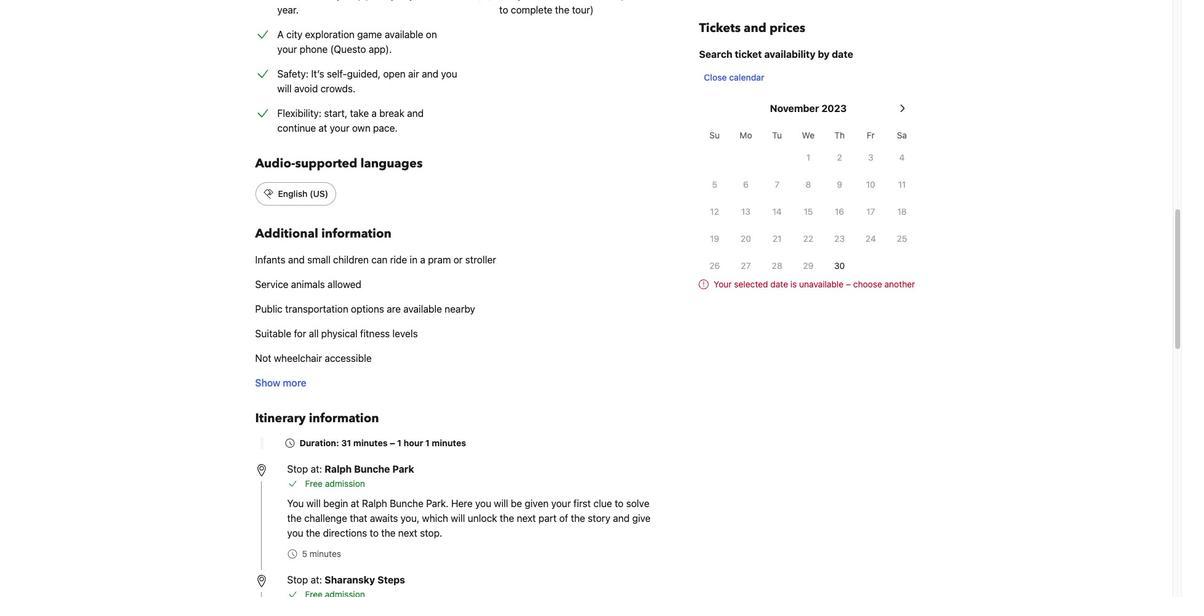 Task type: vqa. For each thing, say whether or not it's contained in the screenshot.


Task type: describe. For each thing, give the bounding box(es) containing it.
18 November 2023 checkbox
[[887, 200, 918, 224]]

15 November 2023 checkbox
[[793, 200, 824, 224]]

calendar
[[730, 72, 765, 83]]

16
[[835, 206, 845, 217]]

to right tickets at left
[[558, 0, 567, 1]]

safety: it's self-guided, open air and you will avoid crowds.
[[277, 68, 457, 94]]

5 for 5 minutes
[[302, 549, 307, 559]]

2 horizontal spatial you
[[475, 498, 492, 509]]

29 November 2023 checkbox
[[793, 254, 824, 278]]

itinerary
[[255, 410, 306, 427]]

2 November 2023 checkbox
[[824, 145, 856, 170]]

wheelchair
[[274, 353, 322, 364]]

or
[[454, 254, 463, 265]]

the down first
[[571, 513, 585, 524]]

the inside entry tickets to attractions (no needed to complete the tour)
[[555, 4, 570, 15]]

directions
[[323, 528, 367, 539]]

we
[[802, 130, 815, 140]]

open
[[383, 68, 406, 79]]

service animals allowed
[[255, 279, 362, 290]]

exploration
[[305, 29, 355, 40]]

duration: 31 minutes – 1 hour 1 minutes
[[300, 438, 466, 448]]

0 horizontal spatial date
[[771, 279, 788, 290]]

you
[[287, 498, 304, 509]]

attractions
[[569, 0, 617, 1]]

a
[[277, 29, 284, 40]]

at: for sharansky
[[311, 575, 322, 586]]

1 horizontal spatial minutes
[[353, 438, 388, 448]]

available for game
[[385, 29, 423, 40]]

24
[[866, 233, 876, 244]]

clue
[[594, 498, 612, 509]]

challenge
[[304, 513, 347, 524]]

tickets
[[525, 0, 555, 1]]

and inside flexibility: start, take a break and continue at your own pace.
[[407, 108, 424, 119]]

will down here
[[451, 513, 465, 524]]

information for itinerary information
[[309, 410, 379, 427]]

9
[[837, 179, 843, 190]]

allowed
[[328, 279, 362, 290]]

3
[[869, 152, 874, 163]]

3 November 2023 checkbox
[[856, 145, 887, 170]]

show
[[255, 378, 281, 389]]

the inside "full availability: 24/7, every day of the year."
[[429, 0, 443, 1]]

12 November 2023 checkbox
[[699, 200, 731, 224]]

15
[[804, 206, 813, 217]]

you inside "safety: it's self-guided, open air and you will avoid crowds."
[[441, 68, 457, 79]]

information for additional information
[[321, 225, 392, 242]]

animals
[[291, 279, 325, 290]]

2 horizontal spatial minutes
[[432, 438, 466, 448]]

not wheelchair accessible
[[255, 353, 372, 364]]

entry tickets to attractions (no needed to complete the tour)
[[500, 0, 671, 15]]

start,
[[324, 108, 348, 119]]

17
[[867, 206, 876, 217]]

nearby
[[445, 304, 475, 315]]

26
[[710, 261, 720, 271]]

0 horizontal spatial –
[[390, 438, 395, 448]]

english
[[278, 188, 308, 199]]

flexibility: start, take a break and continue at your own pace.
[[277, 108, 424, 134]]

0 vertical spatial bunche
[[354, 464, 390, 475]]

that
[[350, 513, 368, 524]]

your selected date is unavailable – choose another
[[714, 279, 916, 290]]

the down you
[[287, 513, 302, 524]]

first
[[574, 498, 591, 509]]

1 vertical spatial next
[[398, 528, 418, 539]]

at: for ralph
[[311, 464, 322, 475]]

hour
[[404, 438, 423, 448]]

pram
[[428, 254, 451, 265]]

23
[[835, 233, 845, 244]]

stop at: ralph bunche park
[[287, 464, 414, 475]]

su
[[710, 130, 720, 140]]

8 November 2023 checkbox
[[793, 172, 824, 197]]

1 inside option
[[807, 152, 811, 163]]

29
[[803, 261, 814, 271]]

a city exploration game available on your phone (questo app).
[[277, 29, 437, 55]]

solve
[[626, 498, 650, 509]]

november
[[770, 103, 820, 114]]

0 horizontal spatial minutes
[[310, 549, 341, 559]]

mo
[[740, 130, 752, 140]]

small
[[307, 254, 331, 265]]

sa
[[897, 130, 907, 140]]

self-
[[327, 68, 347, 79]]

at inside flexibility: start, take a break and continue at your own pace.
[[319, 123, 327, 134]]

city
[[287, 29, 303, 40]]

complete
[[511, 4, 553, 15]]

it's
[[311, 68, 324, 79]]

and up ticket at the top
[[744, 20, 767, 36]]

your inside you will begin at ralph bunche park. here you will be given your first clue to solve the challenge that awaits you, which will unlock the next part of the story and give you the directions to the next stop.
[[551, 498, 571, 509]]

search
[[699, 49, 733, 60]]

avoid
[[294, 83, 318, 94]]

break
[[380, 108, 405, 119]]

options
[[351, 304, 384, 315]]

5 for 5
[[712, 179, 718, 190]]

and inside you will begin at ralph bunche park. here you will be given your first clue to solve the challenge that awaits you, which will unlock the next part of the story and give you the directions to the next stop.
[[613, 513, 630, 524]]

show more button
[[255, 376, 307, 391]]

suitable for all physical fitness levels
[[255, 328, 418, 339]]

your inside flexibility: start, take a break and continue at your own pace.
[[330, 123, 350, 134]]

1 horizontal spatial 1
[[426, 438, 430, 448]]

every
[[371, 0, 396, 1]]

4 November 2023 checkbox
[[887, 145, 918, 170]]

14
[[773, 206, 782, 217]]

0 horizontal spatial 1
[[397, 438, 402, 448]]

unavailable
[[800, 279, 844, 290]]

24 November 2023 checkbox
[[856, 227, 887, 251]]

air
[[408, 68, 419, 79]]

grid containing su
[[699, 123, 918, 278]]

infants and small children can ride in a pram or stroller
[[255, 254, 496, 265]]

awaits
[[370, 513, 398, 524]]

here
[[451, 498, 473, 509]]

you,
[[401, 513, 420, 524]]

for
[[294, 328, 306, 339]]

tour)
[[572, 4, 594, 15]]

entry
[[500, 0, 523, 1]]

13 November 2023 checkbox
[[731, 200, 762, 224]]

not
[[255, 353, 271, 364]]

6
[[744, 179, 749, 190]]

bunche inside you will begin at ralph bunche park. here you will be given your first clue to solve the challenge that awaits you, which will unlock the next part of the story and give you the directions to the next stop.
[[390, 498, 424, 509]]

choose
[[854, 279, 883, 290]]

be
[[511, 498, 522, 509]]

(questo
[[330, 44, 366, 55]]

crowds.
[[321, 83, 356, 94]]

of inside you will begin at ralph bunche park. here you will be given your first clue to solve the challenge that awaits you, which will unlock the next part of the story and give you the directions to the next stop.
[[559, 513, 568, 524]]

5 November 2023 checkbox
[[699, 172, 731, 197]]

will right you
[[307, 498, 321, 509]]

25 November 2023 checkbox
[[887, 227, 918, 251]]

27 November 2023 checkbox
[[731, 254, 762, 278]]

11 November 2023 checkbox
[[887, 172, 918, 197]]

the down awaits on the left of the page
[[381, 528, 396, 539]]



Task type: locate. For each thing, give the bounding box(es) containing it.
–
[[846, 279, 851, 290], [390, 438, 395, 448]]

search ticket availability by date
[[699, 49, 854, 60]]

5 minutes
[[302, 549, 341, 559]]

0 horizontal spatial your
[[277, 44, 297, 55]]

stop for stop at: sharansky steps
[[287, 575, 308, 586]]

levels
[[393, 328, 418, 339]]

1 vertical spatial 5
[[302, 549, 307, 559]]

a right take
[[372, 108, 377, 119]]

infants
[[255, 254, 286, 265]]

1 horizontal spatial you
[[441, 68, 457, 79]]

0 vertical spatial date
[[832, 49, 854, 60]]

close calendar button
[[699, 67, 770, 89]]

22 November 2023 checkbox
[[793, 227, 824, 251]]

of inside "full availability: 24/7, every day of the year."
[[417, 0, 426, 1]]

and left give on the right bottom of page
[[613, 513, 630, 524]]

1 vertical spatial you
[[475, 498, 492, 509]]

minutes down directions
[[310, 549, 341, 559]]

0 horizontal spatial a
[[372, 108, 377, 119]]

14 November 2023 checkbox
[[762, 200, 793, 224]]

21
[[773, 233, 782, 244]]

flexibility:
[[277, 108, 322, 119]]

2 vertical spatial your
[[551, 498, 571, 509]]

to down entry
[[500, 4, 508, 15]]

26 November 2023 checkbox
[[699, 254, 731, 278]]

0 vertical spatial next
[[517, 513, 536, 524]]

ralph up free admission
[[325, 464, 352, 475]]

10 November 2023 checkbox
[[856, 172, 887, 197]]

at: up the free
[[311, 464, 322, 475]]

1 left hour
[[397, 438, 402, 448]]

service
[[255, 279, 289, 290]]

2 at: from the top
[[311, 575, 322, 586]]

begin
[[323, 498, 348, 509]]

your inside the a city exploration game available on your phone (questo app).
[[277, 44, 297, 55]]

you up unlock
[[475, 498, 492, 509]]

date right the by
[[832, 49, 854, 60]]

november 2023
[[770, 103, 847, 114]]

your down start,
[[330, 123, 350, 134]]

1 right hour
[[426, 438, 430, 448]]

available right are
[[404, 304, 442, 315]]

take
[[350, 108, 369, 119]]

supported
[[295, 155, 358, 172]]

public transportation options are available nearby
[[255, 304, 475, 315]]

you right air on the top of page
[[441, 68, 457, 79]]

30
[[835, 261, 845, 271]]

at
[[319, 123, 327, 134], [351, 498, 360, 509]]

will inside "safety: it's self-guided, open air and you will avoid crowds."
[[277, 83, 292, 94]]

1 vertical spatial –
[[390, 438, 395, 448]]

ride
[[390, 254, 407, 265]]

all
[[309, 328, 319, 339]]

date left "is"
[[771, 279, 788, 290]]

itinerary information
[[255, 410, 379, 427]]

1 November 2023 checkbox
[[793, 145, 824, 170]]

available
[[385, 29, 423, 40], [404, 304, 442, 315]]

21 November 2023 checkbox
[[762, 227, 793, 251]]

a right in
[[420, 254, 426, 265]]

park
[[393, 464, 414, 475]]

and right air on the top of page
[[422, 68, 439, 79]]

admission
[[325, 479, 365, 489]]

2 stop from the top
[[287, 575, 308, 586]]

1 vertical spatial information
[[309, 410, 379, 427]]

close calendar
[[704, 72, 765, 83]]

pace.
[[373, 123, 398, 134]]

18
[[898, 206, 907, 217]]

availability
[[765, 49, 816, 60]]

and inside "safety: it's self-guided, open air and you will avoid crowds."
[[422, 68, 439, 79]]

sharansky
[[325, 575, 375, 586]]

at down start,
[[319, 123, 327, 134]]

2 vertical spatial you
[[287, 528, 304, 539]]

1 vertical spatial your
[[330, 123, 350, 134]]

and left small
[[288, 254, 305, 265]]

suitable
[[255, 328, 291, 339]]

stop down 5 minutes
[[287, 575, 308, 586]]

16 November 2023 checkbox
[[824, 200, 856, 224]]

5 up 12
[[712, 179, 718, 190]]

1 horizontal spatial 5
[[712, 179, 718, 190]]

grid
[[699, 123, 918, 278]]

30 November 2023 checkbox
[[824, 254, 856, 278]]

next
[[517, 513, 536, 524], [398, 528, 418, 539]]

availability:
[[296, 0, 345, 1]]

part
[[539, 513, 557, 524]]

1 vertical spatial of
[[559, 513, 568, 524]]

the down be
[[500, 513, 514, 524]]

1 vertical spatial date
[[771, 279, 788, 290]]

your
[[277, 44, 297, 55], [330, 123, 350, 134], [551, 498, 571, 509]]

1 vertical spatial a
[[420, 254, 426, 265]]

0 vertical spatial available
[[385, 29, 423, 40]]

duration:
[[300, 438, 339, 448]]

on
[[426, 29, 437, 40]]

7 November 2023 checkbox
[[762, 172, 793, 197]]

at: down 5 minutes
[[311, 575, 322, 586]]

23 November 2023 checkbox
[[824, 227, 856, 251]]

1 stop from the top
[[287, 464, 308, 475]]

additional
[[255, 225, 318, 242]]

20
[[741, 233, 751, 244]]

0 vertical spatial 5
[[712, 179, 718, 190]]

25
[[897, 233, 908, 244]]

– left choose
[[846, 279, 851, 290]]

information up children
[[321, 225, 392, 242]]

physical
[[321, 328, 358, 339]]

0 horizontal spatial you
[[287, 528, 304, 539]]

a
[[372, 108, 377, 119], [420, 254, 426, 265]]

at up that
[[351, 498, 360, 509]]

your down "a"
[[277, 44, 297, 55]]

the right day
[[429, 0, 443, 1]]

is
[[791, 279, 797, 290]]

tu
[[773, 130, 782, 140]]

information up 31
[[309, 410, 379, 427]]

tickets
[[699, 20, 741, 36]]

selected
[[734, 279, 768, 290]]

at inside you will begin at ralph bunche park. here you will be given your first clue to solve the challenge that awaits you, which will unlock the next part of the story and give you the directions to the next stop.
[[351, 498, 360, 509]]

safety:
[[277, 68, 309, 79]]

you will begin at ralph bunche park. here you will be given your first clue to solve the challenge that awaits you, which will unlock the next part of the story and give you the directions to the next stop.
[[287, 498, 651, 539]]

0 horizontal spatial next
[[398, 528, 418, 539]]

0 vertical spatial at:
[[311, 464, 322, 475]]

free admission
[[305, 479, 365, 489]]

2 horizontal spatial your
[[551, 498, 571, 509]]

minutes right hour
[[432, 438, 466, 448]]

1 vertical spatial available
[[404, 304, 442, 315]]

minutes right 31
[[353, 438, 388, 448]]

0 horizontal spatial of
[[417, 0, 426, 1]]

of right the part
[[559, 513, 568, 524]]

and right break
[[407, 108, 424, 119]]

1 horizontal spatial –
[[846, 279, 851, 290]]

steps
[[378, 575, 405, 586]]

stop for stop at: ralph bunche park
[[287, 464, 308, 475]]

(no
[[620, 0, 635, 1]]

1 horizontal spatial your
[[330, 123, 350, 134]]

ralph inside you will begin at ralph bunche park. here you will be given your first clue to solve the challenge that awaits you, which will unlock the next part of the story and give you the directions to the next stop.
[[362, 498, 387, 509]]

will down safety:
[[277, 83, 292, 94]]

park.
[[426, 498, 449, 509]]

1 horizontal spatial at
[[351, 498, 360, 509]]

0 vertical spatial your
[[277, 44, 297, 55]]

stop
[[287, 464, 308, 475], [287, 575, 308, 586]]

1 horizontal spatial of
[[559, 513, 568, 524]]

1 vertical spatial at:
[[311, 575, 322, 586]]

app).
[[369, 44, 392, 55]]

needed
[[637, 0, 671, 1]]

0 vertical spatial a
[[372, 108, 377, 119]]

22
[[804, 233, 814, 244]]

2 horizontal spatial 1
[[807, 152, 811, 163]]

0 vertical spatial ralph
[[325, 464, 352, 475]]

2023
[[822, 103, 847, 114]]

available left on
[[385, 29, 423, 40]]

phone
[[300, 44, 328, 55]]

show more
[[255, 378, 307, 389]]

can
[[372, 254, 388, 265]]

the down challenge
[[306, 528, 321, 539]]

the left tour)
[[555, 4, 570, 15]]

2
[[837, 152, 843, 163]]

0 vertical spatial stop
[[287, 464, 308, 475]]

17 November 2023 checkbox
[[856, 200, 887, 224]]

28
[[772, 261, 783, 271]]

to down awaits on the left of the page
[[370, 528, 379, 539]]

by
[[818, 49, 830, 60]]

a inside flexibility: start, take a break and continue at your own pace.
[[372, 108, 377, 119]]

stop at: sharansky steps
[[287, 575, 405, 586]]

0 horizontal spatial 5
[[302, 549, 307, 559]]

1 at: from the top
[[311, 464, 322, 475]]

– left hour
[[390, 438, 395, 448]]

28 November 2023 checkbox
[[762, 254, 793, 278]]

next down you,
[[398, 528, 418, 539]]

of right day
[[417, 0, 426, 1]]

12
[[710, 206, 719, 217]]

24/7,
[[347, 0, 369, 1]]

1 down we
[[807, 152, 811, 163]]

more
[[283, 378, 307, 389]]

1 horizontal spatial ralph
[[362, 498, 387, 509]]

0 vertical spatial of
[[417, 0, 426, 1]]

th
[[835, 130, 845, 140]]

give
[[633, 513, 651, 524]]

to right clue
[[615, 498, 624, 509]]

fr
[[867, 130, 875, 140]]

19 November 2023 checkbox
[[699, 227, 731, 251]]

0 horizontal spatial at
[[319, 123, 327, 134]]

next down be
[[517, 513, 536, 524]]

6 November 2023 checkbox
[[731, 172, 762, 197]]

available inside the a city exploration game available on your phone (questo app).
[[385, 29, 423, 40]]

1 horizontal spatial next
[[517, 513, 536, 524]]

stop up the free
[[287, 464, 308, 475]]

1 horizontal spatial date
[[832, 49, 854, 60]]

1 vertical spatial at
[[351, 498, 360, 509]]

at:
[[311, 464, 322, 475], [311, 575, 322, 586]]

9 November 2023 checkbox
[[824, 172, 856, 197]]

5 inside the 5 checkbox
[[712, 179, 718, 190]]

0 vertical spatial information
[[321, 225, 392, 242]]

20 November 2023 checkbox
[[731, 227, 762, 251]]

will left be
[[494, 498, 508, 509]]

languages
[[361, 155, 423, 172]]

0 vertical spatial you
[[441, 68, 457, 79]]

you down you
[[287, 528, 304, 539]]

1 vertical spatial ralph
[[362, 498, 387, 509]]

unlock
[[468, 513, 497, 524]]

the
[[429, 0, 443, 1], [555, 4, 570, 15], [287, 513, 302, 524], [500, 513, 514, 524], [571, 513, 585, 524], [306, 528, 321, 539], [381, 528, 396, 539]]

bunche up you,
[[390, 498, 424, 509]]

8
[[806, 179, 811, 190]]

1 vertical spatial bunche
[[390, 498, 424, 509]]

13
[[742, 206, 751, 217]]

bunche down duration: 31 minutes – 1 hour 1 minutes
[[354, 464, 390, 475]]

ralph up awaits on the left of the page
[[362, 498, 387, 509]]

5 down challenge
[[302, 549, 307, 559]]

available for are
[[404, 304, 442, 315]]

0 horizontal spatial ralph
[[325, 464, 352, 475]]

0 vertical spatial –
[[846, 279, 851, 290]]

0 vertical spatial at
[[319, 123, 327, 134]]

1 horizontal spatial a
[[420, 254, 426, 265]]

1 vertical spatial stop
[[287, 575, 308, 586]]

own
[[352, 123, 371, 134]]

your up the part
[[551, 498, 571, 509]]



